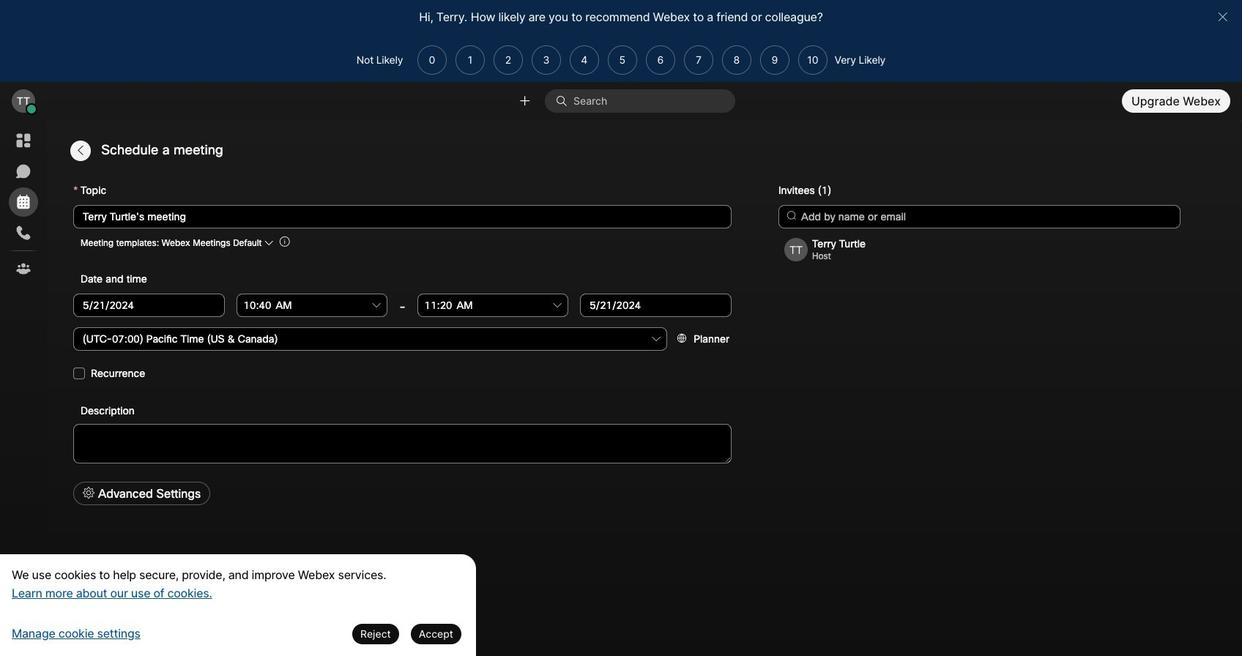 Task type: describe. For each thing, give the bounding box(es) containing it.
close rating section image
[[1218, 11, 1229, 23]]

how likely are you to recommend webex to a friend or colleague? score webex from 0 to 10, 0 is not likely and 10 is very likely. toolbar
[[413, 45, 828, 75]]



Task type: vqa. For each thing, say whether or not it's contained in the screenshot.
Close rating section icon
yes



Task type: locate. For each thing, give the bounding box(es) containing it.
webex tab list
[[9, 126, 38, 284]]

navigation
[[0, 120, 47, 657]]



